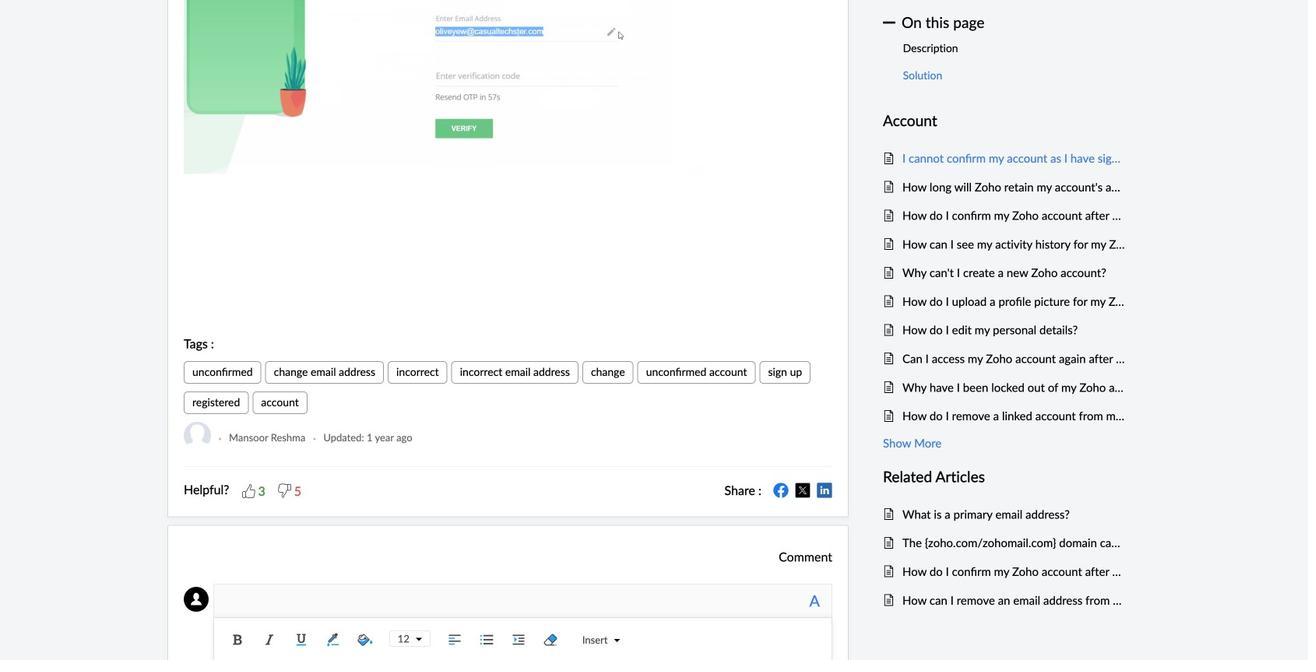Task type: describe. For each thing, give the bounding box(es) containing it.
indent image
[[507, 629, 530, 652]]

underline (ctrl+u) image
[[290, 629, 313, 652]]

font size image
[[410, 637, 422, 643]]

a gif showing how to edit the email address that is registered incorrectly. image
[[184, 0, 833, 174]]

clear formatting image
[[539, 629, 562, 652]]

align image
[[443, 629, 467, 652]]

linkedin image
[[817, 483, 833, 498]]



Task type: locate. For each thing, give the bounding box(es) containing it.
twitter image
[[795, 483, 811, 498]]

lists image
[[475, 629, 498, 652]]

1 vertical spatial heading
[[883, 465, 1126, 489]]

font color image
[[322, 629, 345, 652]]

insert options image
[[608, 638, 621, 644]]

facebook image
[[774, 483, 789, 498]]

2 heading from the top
[[883, 465, 1126, 489]]

0 vertical spatial heading
[[883, 109, 1126, 133]]

background color image
[[354, 629, 377, 652]]

bold (ctrl+b) image
[[226, 629, 249, 652]]

heading
[[883, 109, 1126, 133], [883, 465, 1126, 489]]

italic (ctrl+i) image
[[258, 629, 281, 652]]

1 heading from the top
[[883, 109, 1126, 133]]



Task type: vqa. For each thing, say whether or not it's contained in the screenshot.
background color icon
yes



